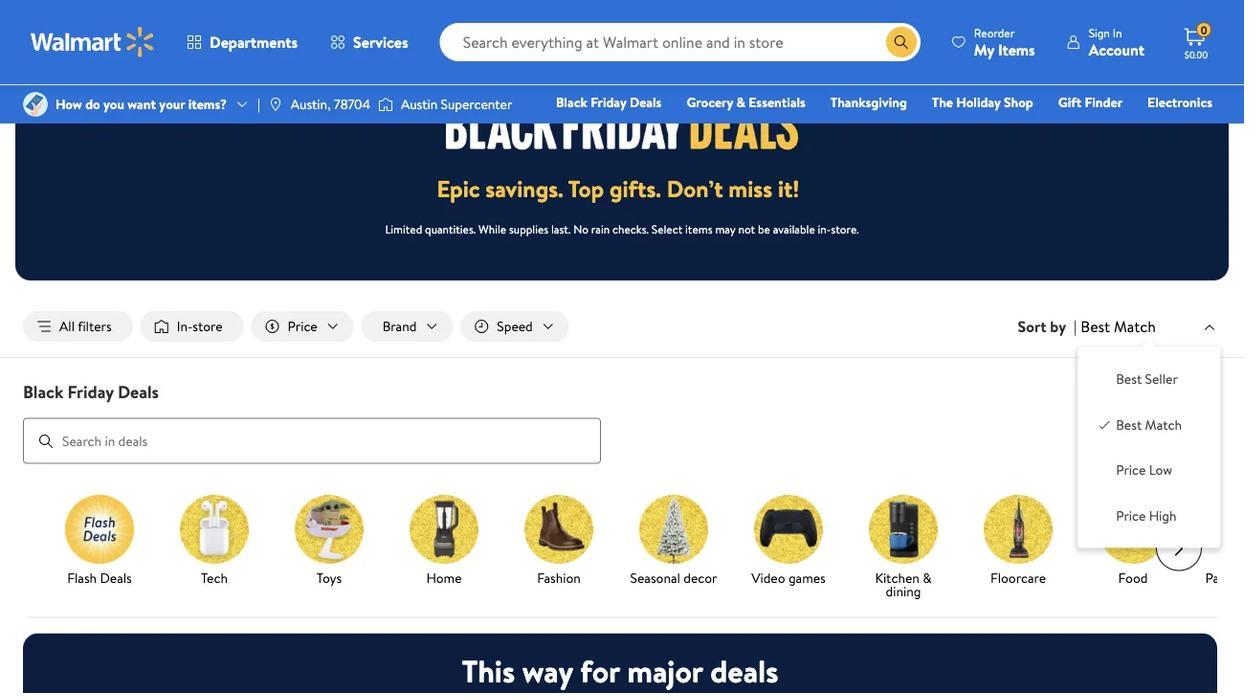 Task type: vqa. For each thing, say whether or not it's contained in the screenshot.
the $7.44
no



Task type: locate. For each thing, give the bounding box(es) containing it.
0 vertical spatial home link
[[855, 119, 907, 139]]

best match
[[1081, 316, 1156, 337], [1116, 415, 1182, 434]]

1 vertical spatial home link
[[394, 495, 494, 588]]

store
[[193, 317, 223, 336]]

last.
[[551, 220, 571, 237]]

floorcare link
[[969, 495, 1068, 588]]

1 horizontal spatial home link
[[855, 119, 907, 139]]

next slide for chipmodulewithimages list image
[[1156, 525, 1202, 571]]

essentials
[[749, 93, 806, 112]]

1 vertical spatial friday
[[68, 380, 114, 404]]

& right patio
[[1239, 568, 1245, 587]]

best match button
[[1077, 314, 1222, 339]]

1 horizontal spatial &
[[923, 568, 932, 587]]

shop inside electronics toy shop
[[809, 120, 838, 138]]

0 horizontal spatial black
[[23, 380, 63, 404]]

price for price
[[288, 317, 318, 336]]

in
[[1113, 24, 1122, 41]]

fashion down shop fashion image
[[537, 568, 581, 587]]

filters
[[78, 317, 112, 336]]

reorder my items
[[974, 24, 1036, 60]]

0 vertical spatial shop
[[1004, 93, 1034, 112]]

match down seller
[[1146, 415, 1182, 434]]

fashion
[[923, 120, 968, 138], [537, 568, 581, 587]]

1 horizontal spatial  image
[[378, 95, 393, 114]]

rain
[[591, 220, 610, 237]]

0 vertical spatial price
[[288, 317, 318, 336]]

gifts.
[[610, 173, 662, 205]]

deals inside search field
[[118, 380, 159, 404]]

0 horizontal spatial home
[[426, 568, 462, 587]]

all filters
[[59, 317, 112, 336]]

seasonal
[[630, 568, 681, 587]]

deals down in-store button
[[118, 380, 159, 404]]

2 vertical spatial price
[[1116, 506, 1146, 525]]

deals
[[630, 93, 662, 112], [118, 380, 159, 404], [100, 568, 132, 587]]

black friday deals down filters
[[23, 380, 159, 404]]

black up top
[[556, 93, 588, 112]]

& right dining
[[923, 568, 932, 587]]

 image left how
[[23, 92, 48, 117]]

the holiday shop link
[[924, 92, 1042, 112]]

0 vertical spatial fashion link
[[915, 119, 976, 139]]

one
[[1066, 120, 1095, 138]]

holiday
[[957, 93, 1001, 112]]

0 vertical spatial best match
[[1081, 316, 1156, 337]]

toys link
[[280, 495, 379, 588]]

1 horizontal spatial black
[[556, 93, 588, 112]]

price right store
[[288, 317, 318, 336]]

0 horizontal spatial fashion
[[537, 568, 581, 587]]

0 vertical spatial match
[[1114, 316, 1156, 337]]

high
[[1149, 506, 1177, 525]]

1 vertical spatial shop
[[809, 120, 838, 138]]

Best Match radio
[[1097, 415, 1113, 431]]

0 vertical spatial best
[[1081, 316, 1111, 337]]

sort by |
[[1018, 316, 1077, 337]]

0 horizontal spatial &
[[737, 93, 746, 112]]

1 vertical spatial black friday deals
[[23, 380, 159, 404]]

all
[[59, 317, 75, 336]]

sort and filter section element
[[0, 296, 1245, 357]]

0 horizontal spatial home link
[[394, 495, 494, 588]]

home
[[863, 120, 898, 138], [426, 568, 462, 587]]

friday up epic savings. top gifts. don't miss it!
[[591, 93, 627, 112]]

1 vertical spatial |
[[1074, 316, 1077, 337]]

in-store
[[177, 317, 223, 336]]

price inside 'dropdown button'
[[288, 317, 318, 336]]

1 horizontal spatial shop
[[1004, 93, 1034, 112]]

walmart black friday deals for days image
[[446, 102, 798, 150]]

0 horizontal spatial shop
[[809, 120, 838, 138]]

patio &
[[1206, 568, 1245, 587]]

sign in account
[[1089, 24, 1145, 60]]

 image
[[268, 97, 283, 112]]

 image right 78704
[[378, 95, 393, 114]]

price left low
[[1116, 461, 1146, 479]]

epic
[[437, 173, 480, 205]]

shop inside the holiday shop link
[[1004, 93, 1034, 112]]

&
[[737, 93, 746, 112], [923, 568, 932, 587], [1239, 568, 1245, 587]]

match
[[1114, 316, 1156, 337], [1146, 415, 1182, 434]]

fashion link
[[915, 119, 976, 139], [509, 495, 609, 588]]

top
[[569, 173, 604, 205]]

flash deals
[[67, 568, 132, 587]]

1 vertical spatial black
[[23, 380, 63, 404]]

shop food image
[[1099, 495, 1168, 563]]

0 vertical spatial |
[[258, 95, 260, 113]]

all filters button
[[23, 311, 133, 342]]

0 horizontal spatial black friday deals
[[23, 380, 159, 404]]

not
[[739, 220, 755, 237]]

match inside "dropdown button"
[[1114, 316, 1156, 337]]

0 horizontal spatial  image
[[23, 92, 48, 117]]

while
[[479, 220, 507, 237]]

| right items?
[[258, 95, 260, 113]]

best match inside "dropdown button"
[[1081, 316, 1156, 337]]

debit
[[1098, 120, 1131, 138]]

one debit
[[1066, 120, 1131, 138]]

& inside the kitchen & dining
[[923, 568, 932, 587]]

price left the high on the bottom
[[1116, 506, 1146, 525]]

available
[[773, 220, 815, 237]]

1 vertical spatial deals
[[118, 380, 159, 404]]

toy shop link
[[778, 119, 847, 139]]

flash deals image
[[65, 495, 134, 563]]

services
[[353, 32, 408, 53]]

shop for toy
[[809, 120, 838, 138]]

electronics link
[[1139, 92, 1222, 112]]

| right by
[[1074, 316, 1077, 337]]

video
[[752, 568, 786, 587]]

the holiday shop
[[932, 93, 1034, 112]]

0 vertical spatial black
[[556, 93, 588, 112]]

price
[[288, 317, 318, 336], [1116, 461, 1146, 479], [1116, 506, 1146, 525]]

electronics
[[1148, 93, 1213, 112]]

1 horizontal spatial |
[[1074, 316, 1077, 337]]

1 vertical spatial price
[[1116, 461, 1146, 479]]

option group
[[1094, 362, 1205, 533]]

black friday deals up epic savings. top gifts. don't miss it!
[[556, 93, 662, 112]]

austin,
[[291, 95, 331, 113]]

shop toys image
[[295, 495, 364, 563]]

black up search icon
[[23, 380, 63, 404]]

shop floorcare image
[[984, 495, 1053, 563]]

shop video games image
[[754, 495, 823, 563]]

78704
[[334, 95, 370, 113]]

grocery
[[687, 93, 733, 112]]

speed button
[[461, 311, 569, 342]]

shop right toy
[[809, 120, 838, 138]]

Black Friday Deals search field
[[0, 380, 1245, 464]]

low
[[1149, 461, 1173, 479]]

best right the best match 'option'
[[1116, 415, 1142, 434]]

in-
[[818, 220, 831, 237]]

0 horizontal spatial friday
[[68, 380, 114, 404]]

0 horizontal spatial fashion link
[[509, 495, 609, 588]]

by
[[1051, 316, 1067, 337]]

reorder
[[974, 24, 1015, 41]]

1 horizontal spatial fashion link
[[915, 119, 976, 139]]

deals left "grocery"
[[630, 93, 662, 112]]

& right "grocery"
[[737, 93, 746, 112]]

home link
[[855, 119, 907, 139], [394, 495, 494, 588]]

departments
[[210, 32, 298, 53]]

1 horizontal spatial home
[[863, 120, 898, 138]]

best left seller
[[1116, 370, 1142, 388]]

0
[[1201, 22, 1208, 38]]

shop seasonal image
[[640, 495, 708, 563]]

kitchen
[[875, 568, 920, 587]]

in-store button
[[140, 311, 244, 342]]

best match up best seller
[[1081, 316, 1156, 337]]

video games link
[[739, 495, 839, 588]]

supplies
[[509, 220, 549, 237]]

home down the shop home image
[[426, 568, 462, 587]]

best match right the best match 'option'
[[1116, 415, 1182, 434]]

|
[[258, 95, 260, 113], [1074, 316, 1077, 337]]

deals right flash
[[100, 568, 132, 587]]

0 vertical spatial home
[[863, 120, 898, 138]]

black
[[556, 93, 588, 112], [23, 380, 63, 404]]

match up best seller
[[1114, 316, 1156, 337]]

1 horizontal spatial black friday deals
[[556, 93, 662, 112]]

be
[[758, 220, 771, 237]]

items
[[686, 220, 713, 237]]

food link
[[1084, 495, 1183, 588]]

items
[[998, 39, 1036, 60]]

shop up registry link
[[1004, 93, 1034, 112]]

1 vertical spatial best match
[[1116, 415, 1182, 434]]

fashion down the
[[923, 120, 968, 138]]

 image for how do you want your items?
[[23, 92, 48, 117]]

price for price low
[[1116, 461, 1146, 479]]

best
[[1081, 316, 1111, 337], [1116, 370, 1142, 388], [1116, 415, 1142, 434]]

1 horizontal spatial friday
[[591, 93, 627, 112]]

home down thanksgiving
[[863, 120, 898, 138]]

0 horizontal spatial |
[[258, 95, 260, 113]]

decor
[[684, 568, 718, 587]]

 image
[[23, 92, 48, 117], [378, 95, 393, 114]]

supercenter
[[441, 95, 513, 113]]

friday down filters
[[68, 380, 114, 404]]

$0.00
[[1185, 48, 1208, 61]]

0 vertical spatial fashion
[[923, 120, 968, 138]]

best right by
[[1081, 316, 1111, 337]]



Task type: describe. For each thing, give the bounding box(es) containing it.
electronics toy shop
[[786, 93, 1213, 138]]

& for dining
[[923, 568, 932, 587]]

deals
[[711, 650, 779, 693]]

2 horizontal spatial &
[[1239, 568, 1245, 587]]

tech link
[[165, 495, 264, 588]]

in-
[[177, 317, 193, 336]]

limited quantities. while supplies last. no rain checks. select items may not be available in-store.
[[385, 220, 859, 237]]

2 vertical spatial deals
[[100, 568, 132, 587]]

option group containing best seller
[[1094, 362, 1205, 533]]

flash deals link
[[50, 495, 149, 588]]

the
[[932, 93, 954, 112]]

departments button
[[170, 19, 314, 65]]

gift
[[1059, 93, 1082, 112]]

best inside "dropdown button"
[[1081, 316, 1111, 337]]

flash
[[67, 568, 97, 587]]

1 horizontal spatial fashion
[[923, 120, 968, 138]]

checks.
[[613, 220, 649, 237]]

speed
[[497, 317, 533, 336]]

Search in deals search field
[[23, 418, 601, 464]]

seller
[[1146, 370, 1178, 388]]

seasonal decor link
[[624, 495, 724, 588]]

shop kitchen & dining image
[[869, 495, 938, 563]]

how
[[56, 95, 82, 113]]

it!
[[778, 173, 800, 205]]

0 vertical spatial black friday deals
[[556, 93, 662, 112]]

0 vertical spatial deals
[[630, 93, 662, 112]]

account
[[1089, 39, 1145, 60]]

toys
[[317, 568, 342, 587]]

shop tech image
[[180, 495, 249, 563]]

finder
[[1085, 93, 1123, 112]]

friday inside search field
[[68, 380, 114, 404]]

patio
[[1206, 568, 1235, 587]]

price for price high
[[1116, 506, 1146, 525]]

sign
[[1089, 24, 1110, 41]]

dining
[[886, 582, 921, 600]]

walmart image
[[31, 27, 155, 57]]

may
[[715, 220, 736, 237]]

one debit link
[[1058, 119, 1140, 139]]

brand button
[[362, 311, 453, 342]]

patio & link
[[1199, 495, 1245, 588]]

Walmart Site-Wide search field
[[440, 23, 921, 61]]

 image for austin supercenter
[[378, 95, 393, 114]]

services button
[[314, 19, 425, 65]]

| inside sort and filter section 'element'
[[1074, 316, 1077, 337]]

1 vertical spatial home
[[426, 568, 462, 587]]

for
[[580, 650, 620, 693]]

do
[[85, 95, 100, 113]]

1 vertical spatial fashion
[[537, 568, 581, 587]]

sort
[[1018, 316, 1047, 337]]

1 vertical spatial best
[[1116, 370, 1142, 388]]

major
[[627, 650, 703, 693]]

food
[[1119, 568, 1148, 587]]

miss
[[729, 173, 773, 205]]

savings.
[[486, 173, 564, 205]]

walmart+
[[1156, 120, 1213, 138]]

want
[[128, 95, 156, 113]]

shop for holiday
[[1004, 93, 1034, 112]]

walmart+ link
[[1147, 119, 1222, 139]]

thanksgiving
[[831, 93, 907, 112]]

austin supercenter
[[401, 95, 513, 113]]

games
[[789, 568, 826, 587]]

Search search field
[[440, 23, 921, 61]]

search icon image
[[894, 34, 909, 50]]

registry link
[[984, 119, 1050, 139]]

sponsored
[[1150, 8, 1202, 24]]

austin
[[401, 95, 438, 113]]

tech
[[201, 568, 228, 587]]

gift finder link
[[1050, 92, 1132, 112]]

2 vertical spatial best
[[1116, 415, 1142, 434]]

brand
[[383, 317, 417, 336]]

black friday deals inside search field
[[23, 380, 159, 404]]

way
[[523, 650, 573, 693]]

my
[[974, 39, 995, 60]]

& for essentials
[[737, 93, 746, 112]]

price high
[[1116, 506, 1177, 525]]

limited
[[385, 220, 422, 237]]

shop home image
[[410, 495, 479, 563]]

shop patio & garden image
[[1214, 495, 1245, 563]]

shop fashion image
[[525, 495, 594, 563]]

registry
[[993, 120, 1041, 138]]

1 vertical spatial fashion link
[[509, 495, 609, 588]]

quantities.
[[425, 220, 476, 237]]

search image
[[38, 433, 54, 449]]

store.
[[831, 220, 859, 237]]

price low
[[1116, 461, 1173, 479]]

don't
[[667, 173, 723, 205]]

this way for major deals
[[462, 650, 779, 693]]

this
[[462, 650, 515, 693]]

kitchen & dining link
[[854, 495, 954, 602]]

0 vertical spatial friday
[[591, 93, 627, 112]]

black inside search field
[[23, 380, 63, 404]]

items?
[[188, 95, 227, 113]]

thanksgiving link
[[822, 92, 916, 112]]

1 vertical spatial match
[[1146, 415, 1182, 434]]

best match inside option group
[[1116, 415, 1182, 434]]

kitchen & dining
[[875, 568, 932, 600]]

you
[[103, 95, 124, 113]]

video games
[[752, 568, 826, 587]]

no
[[574, 220, 589, 237]]

best seller
[[1116, 370, 1178, 388]]

toy
[[786, 120, 806, 138]]

austin, 78704
[[291, 95, 370, 113]]



